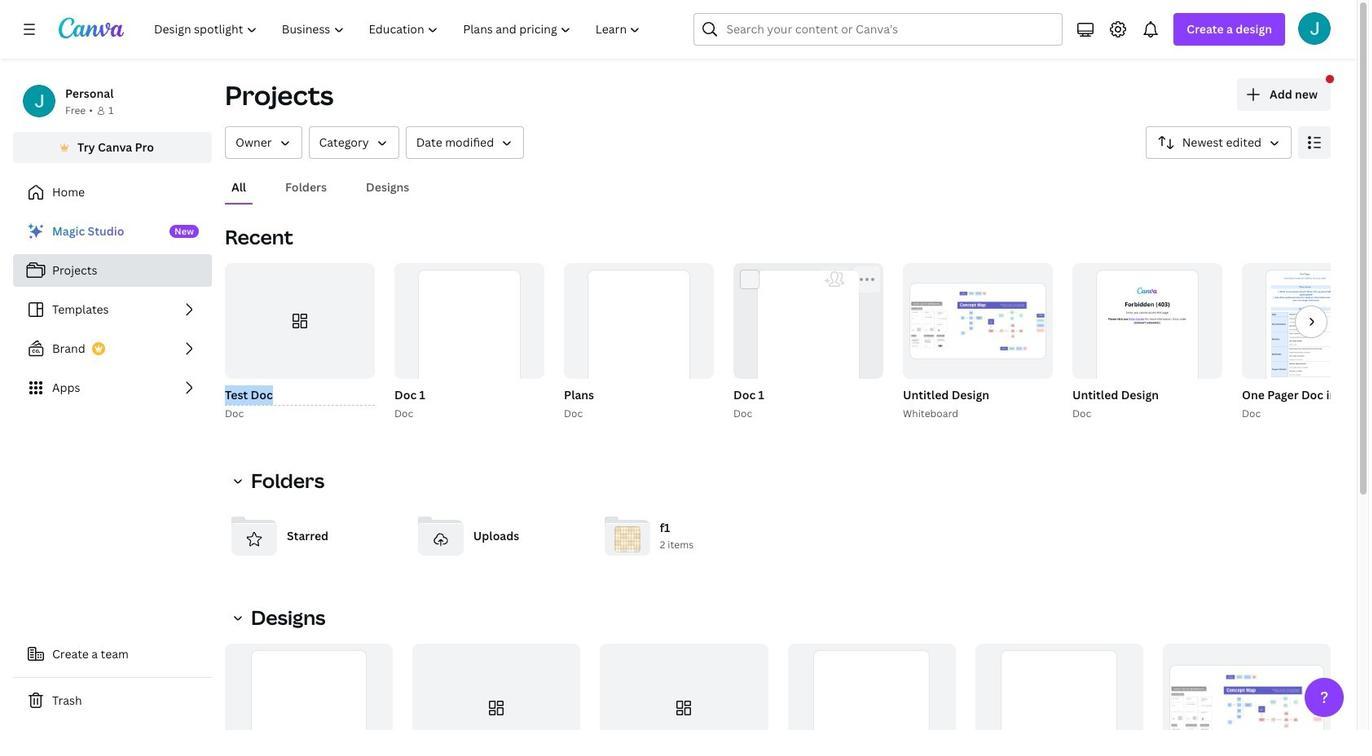 Task type: locate. For each thing, give the bounding box(es) containing it.
Search search field
[[727, 14, 1031, 45]]

john smith image
[[1298, 12, 1331, 45]]

None field
[[225, 386, 375, 406]]

Owner button
[[225, 126, 302, 159]]

None search field
[[694, 13, 1063, 46]]

top level navigation element
[[143, 13, 655, 46]]

group
[[222, 263, 375, 422], [225, 263, 375, 379], [391, 263, 545, 422], [395, 263, 545, 415], [561, 263, 714, 422], [564, 263, 714, 415], [730, 263, 884, 422], [734, 263, 884, 415], [900, 263, 1053, 422], [903, 263, 1053, 379], [1069, 263, 1223, 422], [1073, 263, 1223, 415], [1239, 263, 1369, 422], [1242, 263, 1369, 415], [225, 644, 393, 730], [413, 644, 581, 730], [975, 644, 1143, 730], [1163, 644, 1331, 730]]

list
[[13, 215, 212, 404]]



Task type: describe. For each thing, give the bounding box(es) containing it.
Date modified button
[[406, 126, 524, 159]]

Category button
[[309, 126, 399, 159]]

Sort by button
[[1146, 126, 1292, 159]]



Task type: vqa. For each thing, say whether or not it's contained in the screenshot.
search field
yes



